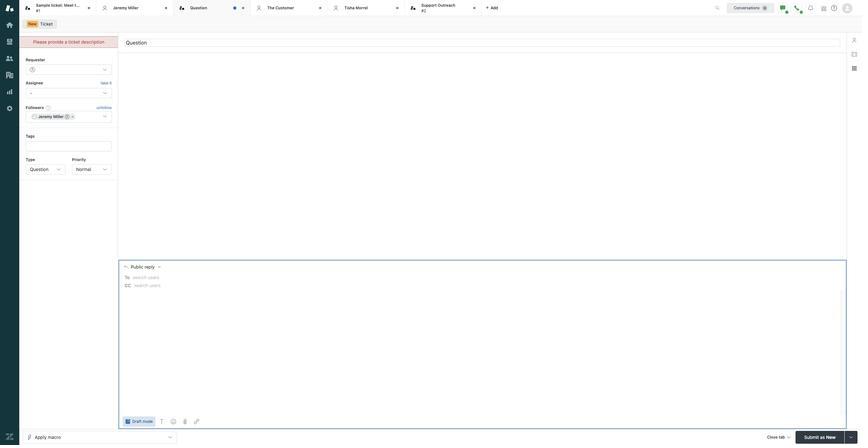 Task type: vqa. For each thing, say whether or not it's contained in the screenshot.
bottom Explore
no



Task type: describe. For each thing, give the bounding box(es) containing it.
support
[[421, 3, 437, 8]]

#1
[[36, 8, 40, 13]]

outreach
[[438, 3, 455, 8]]

jeremy for jeremy miller tab
[[113, 5, 127, 10]]

customer
[[275, 5, 294, 10]]

normal button
[[72, 164, 112, 175]]

insert emojis image
[[171, 419, 176, 425]]

requester
[[26, 57, 45, 62]]

millerjeremy500@gmail.com image
[[32, 114, 37, 120]]

apps image
[[852, 66, 857, 71]]

to
[[125, 275, 130, 280]]

tabs tab list
[[19, 0, 709, 16]]

format text image
[[159, 419, 164, 425]]

secondary element
[[19, 18, 862, 31]]

public
[[131, 265, 143, 270]]

provide
[[48, 39, 64, 45]]

unfollow
[[97, 105, 112, 110]]

sample
[[36, 3, 50, 8]]

draft
[[132, 419, 142, 424]]

description
[[81, 39, 104, 45]]

minimize composer image
[[480, 257, 485, 263]]

question tab
[[173, 0, 251, 16]]

submit as new
[[804, 435, 836, 440]]

type
[[26, 157, 35, 162]]

close
[[767, 435, 778, 440]]

close tab button
[[764, 431, 793, 445]]

requester element
[[26, 65, 112, 75]]

question inside tab
[[190, 5, 207, 10]]

support outreach #2
[[421, 3, 455, 13]]

conversations
[[734, 5, 760, 10]]

morrel
[[356, 5, 368, 10]]

sample ticket: meet the ticket #1
[[36, 3, 93, 13]]

jeremy miller for jeremy miller tab
[[113, 5, 139, 10]]

user is an agent image
[[65, 115, 70, 119]]

public reply
[[131, 265, 155, 270]]

zendesk products image
[[822, 6, 826, 11]]

close image for jeremy miller
[[163, 5, 169, 11]]

take it
[[101, 81, 112, 86]]

ticket inside sample ticket: meet the ticket #1
[[82, 3, 93, 8]]

close image
[[240, 5, 246, 11]]

unfollow button
[[97, 105, 112, 111]]

as
[[820, 435, 825, 440]]

zendesk image
[[5, 433, 14, 441]]

ticket
[[40, 21, 53, 27]]

jeremy miller for jeremy miller 'option'
[[38, 114, 64, 119]]

followers element
[[26, 111, 112, 123]]

new inside secondary element
[[28, 22, 37, 26]]

meet
[[64, 3, 74, 8]]

take
[[101, 81, 108, 86]]

ticket:
[[51, 3, 63, 8]]

question inside popup button
[[30, 167, 49, 172]]

the
[[267, 5, 274, 10]]

apply
[[35, 435, 47, 440]]

miller for jeremy miller tab
[[128, 5, 139, 10]]

admin image
[[5, 104, 14, 113]]

assignee element
[[26, 88, 112, 98]]

tab
[[779, 435, 785, 440]]

the customer
[[267, 5, 294, 10]]

customer context image
[[852, 38, 857, 43]]

organizations image
[[5, 71, 14, 79]]

tab containing support outreach
[[405, 0, 482, 16]]

get started image
[[5, 21, 14, 29]]

mode
[[143, 419, 153, 424]]

add attachment image
[[182, 419, 187, 425]]

main element
[[0, 0, 19, 445]]

reporting image
[[5, 88, 14, 96]]



Task type: locate. For each thing, give the bounding box(es) containing it.
close image for tisha morrel
[[394, 5, 401, 11]]

question
[[190, 5, 207, 10], [30, 167, 49, 172]]

close image inside jeremy miller tab
[[163, 5, 169, 11]]

1 vertical spatial new
[[826, 435, 836, 440]]

jeremy inside tab
[[113, 5, 127, 10]]

miller inside tab
[[128, 5, 139, 10]]

2 tab from the left
[[405, 0, 482, 16]]

followers
[[26, 105, 44, 110]]

jeremy miller option
[[31, 114, 76, 120]]

jeremy miller inside 'option'
[[38, 114, 64, 119]]

notifications image
[[808, 5, 813, 10]]

info on adding followers image
[[46, 105, 51, 110]]

assignee
[[26, 81, 43, 86]]

jeremy for jeremy miller 'option'
[[38, 114, 52, 119]]

draft mode
[[132, 419, 153, 424]]

tab up secondary element
[[405, 0, 482, 16]]

tab up ticket
[[19, 0, 96, 16]]

displays possible ticket submission types image
[[849, 435, 854, 440]]

0 vertical spatial search users field
[[133, 274, 840, 281]]

1 vertical spatial jeremy
[[38, 114, 52, 119]]

add button
[[482, 0, 502, 16]]

it
[[109, 81, 112, 86]]

tisha
[[344, 5, 355, 10]]

normal
[[76, 167, 91, 172]]

close image inside the customer tab
[[317, 5, 323, 11]]

knowledge image
[[852, 52, 857, 57]]

0 horizontal spatial miller
[[53, 114, 64, 119]]

1 horizontal spatial question
[[190, 5, 207, 10]]

add
[[491, 5, 498, 10]]

1 horizontal spatial ticket
[[82, 3, 93, 8]]

ticket right a
[[68, 39, 80, 45]]

miller
[[128, 5, 139, 10], [53, 114, 64, 119]]

2 close image from the left
[[163, 5, 169, 11]]

1 vertical spatial ticket
[[68, 39, 80, 45]]

jeremy
[[113, 5, 127, 10], [38, 114, 52, 119]]

#2
[[421, 8, 426, 13]]

1 vertical spatial jeremy miller
[[38, 114, 64, 119]]

0 horizontal spatial tab
[[19, 0, 96, 16]]

1 horizontal spatial jeremy
[[113, 5, 127, 10]]

Public reply composer Draft mode text field
[[121, 290, 839, 303]]

0 vertical spatial jeremy miller
[[113, 5, 139, 10]]

4 close image from the left
[[394, 5, 401, 11]]

tags
[[26, 134, 35, 139]]

search users field up public reply composer draft mode text field
[[134, 283, 840, 289]]

0 vertical spatial jeremy
[[113, 5, 127, 10]]

the
[[75, 3, 81, 8]]

priority
[[72, 157, 86, 162]]

new right as
[[826, 435, 836, 440]]

customers image
[[5, 54, 14, 63]]

conversations button
[[727, 3, 774, 13]]

miller inside 'option'
[[53, 114, 64, 119]]

1 horizontal spatial miller
[[128, 5, 139, 10]]

1 vertical spatial miller
[[53, 114, 64, 119]]

close image inside tisha morrel tab
[[394, 5, 401, 11]]

Tags field
[[31, 143, 106, 150]]

5 close image from the left
[[471, 5, 478, 11]]

close image for the customer
[[317, 5, 323, 11]]

1 tab from the left
[[19, 0, 96, 16]]

0 vertical spatial question
[[190, 5, 207, 10]]

cc
[[125, 283, 131, 288]]

0 horizontal spatial new
[[28, 22, 37, 26]]

ticket right the
[[82, 3, 93, 8]]

new left ticket
[[28, 22, 37, 26]]

search users field for to
[[133, 274, 840, 281]]

jeremy miller tab
[[96, 0, 173, 16]]

jeremy miller
[[113, 5, 139, 10], [38, 114, 64, 119]]

1 vertical spatial question
[[30, 167, 49, 172]]

search users field
[[133, 274, 840, 281], [134, 283, 840, 289]]

views image
[[5, 38, 14, 46]]

1 close image from the left
[[86, 5, 92, 11]]

jeremy miller inside tab
[[113, 5, 139, 10]]

submit
[[804, 435, 819, 440]]

0 horizontal spatial jeremy
[[38, 114, 52, 119]]

0 horizontal spatial question
[[30, 167, 49, 172]]

remove image
[[71, 115, 75, 119]]

reply
[[145, 265, 155, 270]]

1 horizontal spatial jeremy miller
[[113, 5, 139, 10]]

tisha morrel
[[344, 5, 368, 10]]

tab
[[19, 0, 96, 16], [405, 0, 482, 16]]

1 horizontal spatial tab
[[405, 0, 482, 16]]

close tab
[[767, 435, 785, 440]]

0 vertical spatial miller
[[128, 5, 139, 10]]

close image
[[86, 5, 92, 11], [163, 5, 169, 11], [317, 5, 323, 11], [394, 5, 401, 11], [471, 5, 478, 11]]

search users field for cc
[[134, 283, 840, 289]]

get help image
[[831, 5, 837, 11]]

the customer tab
[[251, 0, 328, 16]]

please provide a ticket description
[[33, 39, 104, 45]]

3 close image from the left
[[317, 5, 323, 11]]

a
[[65, 39, 67, 45]]

1 horizontal spatial new
[[826, 435, 836, 440]]

add link (cmd k) image
[[194, 419, 199, 425]]

-
[[30, 90, 32, 96]]

question button
[[26, 164, 66, 175]]

1 vertical spatial search users field
[[134, 283, 840, 289]]

please
[[33, 39, 47, 45]]

tab containing sample ticket: meet the ticket
[[19, 0, 96, 16]]

jeremy inside 'option'
[[38, 114, 52, 119]]

take it button
[[101, 80, 112, 87]]

0 horizontal spatial ticket
[[68, 39, 80, 45]]

search users field down minimize composer image
[[133, 274, 840, 281]]

apply macro
[[35, 435, 61, 440]]

public reply button
[[119, 260, 166, 274]]

0 vertical spatial ticket
[[82, 3, 93, 8]]

ticket
[[82, 3, 93, 8], [68, 39, 80, 45]]

draft mode button
[[123, 417, 155, 427]]

tisha morrel tab
[[328, 0, 405, 16]]

zendesk support image
[[5, 4, 14, 13]]

0 vertical spatial new
[[28, 22, 37, 26]]

new
[[28, 22, 37, 26], [826, 435, 836, 440]]

macro
[[48, 435, 61, 440]]

0 horizontal spatial jeremy miller
[[38, 114, 64, 119]]

Subject field
[[125, 39, 840, 46]]

button displays agent's chat status as online. image
[[780, 5, 785, 10]]

miller for jeremy miller 'option'
[[53, 114, 64, 119]]



